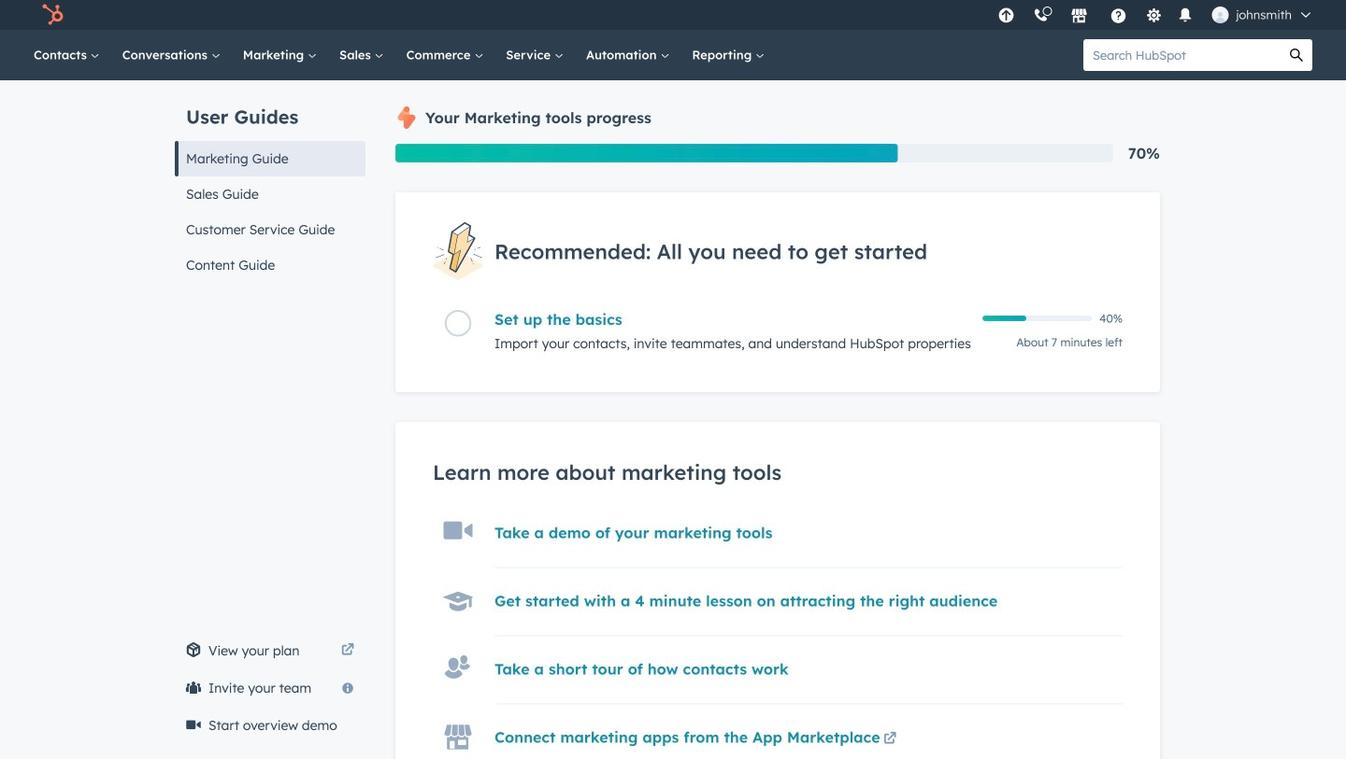 Task type: vqa. For each thing, say whether or not it's contained in the screenshot.
Search HubSpot search field
yes



Task type: describe. For each thing, give the bounding box(es) containing it.
marketplaces image
[[1071, 8, 1087, 25]]

0 horizontal spatial link opens in a new window image
[[341, 645, 354, 658]]

1 horizontal spatial link opens in a new window image
[[883, 729, 897, 752]]

1 horizontal spatial link opens in a new window image
[[883, 734, 897, 747]]

john smith image
[[1212, 7, 1229, 23]]

[object object] complete progress bar
[[982, 316, 1026, 322]]



Task type: locate. For each thing, give the bounding box(es) containing it.
link opens in a new window image
[[341, 640, 354, 663], [883, 734, 897, 747]]

1 vertical spatial link opens in a new window image
[[883, 729, 897, 752]]

0 vertical spatial link opens in a new window image
[[341, 640, 354, 663]]

user guides element
[[175, 80, 365, 283]]

menu
[[988, 0, 1324, 30]]

Search HubSpot search field
[[1083, 39, 1281, 71]]

0 vertical spatial link opens in a new window image
[[341, 645, 354, 658]]

0 horizontal spatial link opens in a new window image
[[341, 640, 354, 663]]

progress bar
[[395, 144, 898, 163]]

1 vertical spatial link opens in a new window image
[[883, 734, 897, 747]]

link opens in a new window image
[[341, 645, 354, 658], [883, 729, 897, 752]]



